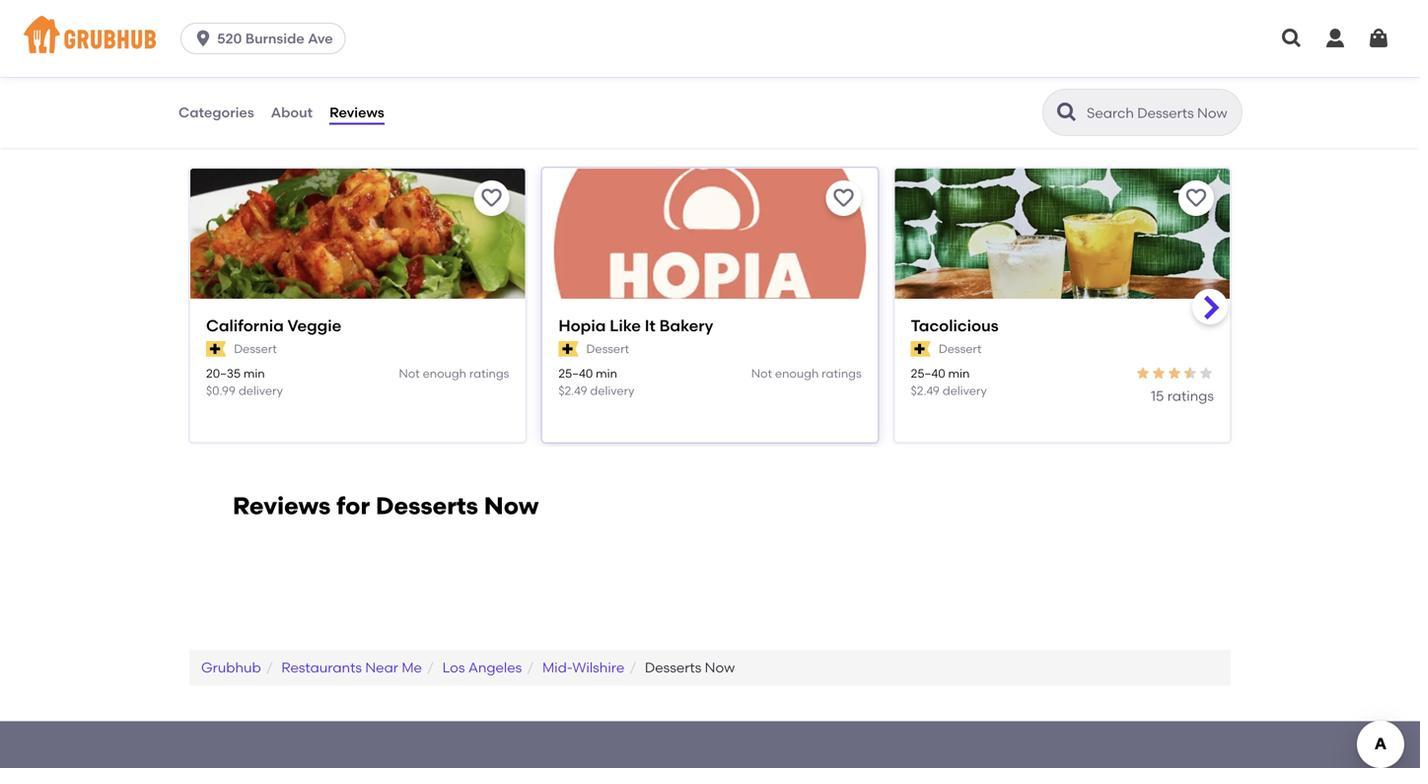 Task type: describe. For each thing, give the bounding box(es) containing it.
reviews for desserts now
[[233, 492, 539, 520]]

20–35 min $0.99 delivery
[[206, 367, 283, 398]]

0 vertical spatial now
[[484, 492, 539, 520]]

1 horizontal spatial now
[[705, 660, 735, 677]]

sponsored
[[189, 120, 300, 145]]

3 delivery from the left
[[943, 384, 988, 398]]

restaurants near me
[[282, 660, 422, 677]]

15 ratings
[[1152, 388, 1215, 405]]

520 burnside ave
[[217, 30, 333, 47]]

angeles
[[469, 660, 522, 677]]

los angeles link
[[443, 660, 522, 677]]

25–40 for tacolicious
[[911, 367, 946, 381]]

delivery for hopia
[[590, 384, 635, 398]]

your
[[454, 120, 500, 145]]

1 vertical spatial desserts
[[645, 660, 702, 677]]

los angeles
[[443, 660, 522, 677]]

it
[[645, 316, 656, 335]]

25–40 min $2.49 delivery for tacolicious
[[911, 367, 988, 398]]

min for california
[[244, 367, 265, 381]]

about
[[271, 104, 313, 121]]

los
[[443, 660, 465, 677]]

520
[[217, 30, 242, 47]]

15
[[1152, 388, 1165, 405]]

california veggie
[[206, 316, 342, 335]]

categories
[[179, 104, 254, 121]]

subscription pass image for hopia
[[559, 341, 579, 357]]

dessert for california
[[234, 342, 277, 356]]

restaurants near me link
[[282, 660, 422, 677]]

3 save this restaurant button from the left
[[1179, 180, 1215, 216]]

me
[[402, 660, 422, 677]]

save this restaurant button for like
[[827, 180, 862, 216]]

mid-
[[543, 660, 573, 677]]

hopia like it bakery link
[[559, 315, 862, 337]]

ratings for hopia like it bakery
[[822, 367, 862, 381]]

520 burnside ave button
[[181, 23, 354, 54]]

california
[[206, 316, 284, 335]]

1 svg image from the left
[[1281, 27, 1304, 50]]

subscription pass image for california
[[206, 341, 226, 357]]

tacolicious logo image
[[896, 169, 1230, 334]]

reviews for reviews
[[330, 104, 385, 121]]

sponsored restaurants in your area
[[189, 120, 553, 145]]

about button
[[270, 77, 314, 148]]

$2.49 for tacolicious
[[911, 384, 940, 398]]

grubhub link
[[201, 660, 261, 677]]

save this restaurant image for hopia like it bakery
[[832, 186, 856, 210]]

save this restaurant image for california veggie
[[480, 186, 504, 210]]

not for hopia like it bakery
[[752, 367, 773, 381]]

hopia
[[559, 316, 606, 335]]

reviews for reviews for desserts now
[[233, 492, 331, 520]]

save this restaurant image
[[1185, 186, 1209, 210]]

search icon image
[[1056, 101, 1080, 124]]

25–40 min $2.49 delivery for hopia like it bakery
[[559, 367, 635, 398]]



Task type: vqa. For each thing, say whether or not it's contained in the screenshot.
subscription pass image to the middle
yes



Task type: locate. For each thing, give the bounding box(es) containing it.
delivery right $0.99 on the left of page
[[239, 384, 283, 398]]

1 vertical spatial now
[[705, 660, 735, 677]]

save this restaurant button
[[474, 180, 509, 216], [827, 180, 862, 216], [1179, 180, 1215, 216]]

25–40 min $2.49 delivery down subscription pass icon
[[911, 367, 988, 398]]

0 vertical spatial reviews
[[330, 104, 385, 121]]

25–40 down hopia
[[559, 367, 593, 381]]

delivery for california
[[239, 384, 283, 398]]

enough
[[423, 367, 467, 381], [775, 367, 819, 381]]

not down hopia like it bakery link
[[752, 367, 773, 381]]

burnside
[[245, 30, 305, 47]]

$2.49 down hopia
[[559, 384, 588, 398]]

min down like
[[596, 367, 618, 381]]

restaurants
[[305, 120, 425, 145]]

delivery down like
[[590, 384, 635, 398]]

1 horizontal spatial enough
[[775, 367, 819, 381]]

2 25–40 min $2.49 delivery from the left
[[911, 367, 988, 398]]

1 horizontal spatial delivery
[[590, 384, 635, 398]]

dessert down california
[[234, 342, 277, 356]]

0 horizontal spatial delivery
[[239, 384, 283, 398]]

2 dessert from the left
[[587, 342, 630, 356]]

1 dessert from the left
[[234, 342, 277, 356]]

not enough ratings
[[399, 367, 509, 381], [752, 367, 862, 381]]

0 horizontal spatial 25–40 min $2.49 delivery
[[559, 367, 635, 398]]

mid-wilshire
[[543, 660, 625, 677]]

3 dessert from the left
[[939, 342, 982, 356]]

in
[[430, 120, 449, 145]]

like
[[610, 316, 641, 335]]

reviews button
[[329, 77, 386, 148]]

1 horizontal spatial svg image
[[1368, 27, 1391, 50]]

1 horizontal spatial ratings
[[822, 367, 862, 381]]

0 horizontal spatial dessert
[[234, 342, 277, 356]]

$2.49 down subscription pass icon
[[911, 384, 940, 398]]

reviews right about
[[330, 104, 385, 121]]

ratings
[[470, 367, 509, 381], [822, 367, 862, 381], [1168, 388, 1215, 405]]

1 horizontal spatial save this restaurant button
[[827, 180, 862, 216]]

min right 20–35
[[244, 367, 265, 381]]

1 not enough ratings from the left
[[399, 367, 509, 381]]

25–40 min $2.49 delivery
[[559, 367, 635, 398], [911, 367, 988, 398]]

1 vertical spatial reviews
[[233, 492, 331, 520]]

now
[[484, 492, 539, 520], [705, 660, 735, 677]]

1 25–40 from the left
[[559, 367, 593, 381]]

$0.99
[[206, 384, 236, 398]]

2 25–40 from the left
[[911, 367, 946, 381]]

desserts
[[376, 492, 479, 520], [645, 660, 702, 677]]

3 min from the left
[[949, 367, 970, 381]]

1 horizontal spatial 25–40 min $2.49 delivery
[[911, 367, 988, 398]]

$2.49 for hopia like it bakery
[[559, 384, 588, 398]]

0 horizontal spatial 25–40
[[559, 367, 593, 381]]

not down california veggie link
[[399, 367, 420, 381]]

ave
[[308, 30, 333, 47]]

0 horizontal spatial min
[[244, 367, 265, 381]]

2 subscription pass image from the left
[[559, 341, 579, 357]]

2 horizontal spatial dessert
[[939, 342, 982, 356]]

not for california veggie
[[399, 367, 420, 381]]

25–40
[[559, 367, 593, 381], [911, 367, 946, 381]]

2 horizontal spatial delivery
[[943, 384, 988, 398]]

0 horizontal spatial ratings
[[470, 367, 509, 381]]

california veggie link
[[206, 315, 509, 337]]

dessert down tacolicious at top right
[[939, 342, 982, 356]]

1 horizontal spatial dessert
[[587, 342, 630, 356]]

categories button
[[178, 77, 255, 148]]

2 save this restaurant image from the left
[[832, 186, 856, 210]]

for
[[337, 492, 370, 520]]

0 horizontal spatial save this restaurant image
[[480, 186, 504, 210]]

tacolicious link
[[911, 315, 1215, 337]]

dessert for hopia
[[587, 342, 630, 356]]

delivery
[[239, 384, 283, 398], [590, 384, 635, 398], [943, 384, 988, 398]]

1 min from the left
[[244, 367, 265, 381]]

hopia like it bakery logo image
[[543, 169, 878, 334]]

reviews left the for
[[233, 492, 331, 520]]

subscription pass image
[[206, 341, 226, 357], [559, 341, 579, 357]]

min inside 20–35 min $0.99 delivery
[[244, 367, 265, 381]]

mid-wilshire link
[[543, 660, 625, 677]]

1 horizontal spatial subscription pass image
[[559, 341, 579, 357]]

0 horizontal spatial not enough ratings
[[399, 367, 509, 381]]

2 not from the left
[[752, 367, 773, 381]]

min
[[244, 367, 265, 381], [596, 367, 618, 381], [949, 367, 970, 381]]

2 min from the left
[[596, 367, 618, 381]]

1 horizontal spatial $2.49
[[911, 384, 940, 398]]

not enough ratings for california veggie
[[399, 367, 509, 381]]

save this restaurant image
[[480, 186, 504, 210], [832, 186, 856, 210]]

delivery inside 20–35 min $0.99 delivery
[[239, 384, 283, 398]]

desserts now
[[645, 660, 735, 677]]

main navigation navigation
[[0, 0, 1421, 77]]

1 horizontal spatial min
[[596, 367, 618, 381]]

enough for hopia like it bakery
[[775, 367, 819, 381]]

25–40 min $2.49 delivery down hopia
[[559, 367, 635, 398]]

1 horizontal spatial not
[[752, 367, 773, 381]]

2 delivery from the left
[[590, 384, 635, 398]]

1 enough from the left
[[423, 367, 467, 381]]

2 enough from the left
[[775, 367, 819, 381]]

1 25–40 min $2.49 delivery from the left
[[559, 367, 635, 398]]

subscription pass image
[[911, 341, 931, 357]]

2 horizontal spatial save this restaurant button
[[1179, 180, 1215, 216]]

near
[[365, 660, 399, 677]]

ratings for california veggie
[[470, 367, 509, 381]]

Search Desserts Now search field
[[1085, 104, 1236, 122]]

subscription pass image down hopia
[[559, 341, 579, 357]]

2 not enough ratings from the left
[[752, 367, 862, 381]]

svg image inside the 520 burnside ave button
[[194, 29, 213, 48]]

1 save this restaurant image from the left
[[480, 186, 504, 210]]

1 horizontal spatial desserts
[[645, 660, 702, 677]]

enough for california veggie
[[423, 367, 467, 381]]

25–40 down subscription pass icon
[[911, 367, 946, 381]]

not enough ratings for hopia like it bakery
[[752, 367, 862, 381]]

dessert
[[234, 342, 277, 356], [587, 342, 630, 356], [939, 342, 982, 356]]

0 horizontal spatial desserts
[[376, 492, 479, 520]]

1 save this restaurant button from the left
[[474, 180, 509, 216]]

subscription pass image up 20–35
[[206, 341, 226, 357]]

california veggie logo image
[[190, 169, 525, 334]]

wilshire
[[573, 660, 625, 677]]

1 not from the left
[[399, 367, 420, 381]]

min for hopia
[[596, 367, 618, 381]]

2 horizontal spatial min
[[949, 367, 970, 381]]

star icon image
[[1136, 366, 1152, 382], [1152, 366, 1167, 382], [1167, 366, 1183, 382], [1183, 366, 1199, 382], [1183, 366, 1199, 382], [1199, 366, 1215, 382]]

grubhub
[[201, 660, 261, 677]]

1 horizontal spatial not enough ratings
[[752, 367, 862, 381]]

0 horizontal spatial svg image
[[1281, 27, 1304, 50]]

0 horizontal spatial svg image
[[194, 29, 213, 48]]

0 horizontal spatial subscription pass image
[[206, 341, 226, 357]]

2 horizontal spatial ratings
[[1168, 388, 1215, 405]]

20–35
[[206, 367, 241, 381]]

2 save this restaurant button from the left
[[827, 180, 862, 216]]

reviews inside reviews button
[[330, 104, 385, 121]]

25–40 for hopia like it bakery
[[559, 367, 593, 381]]

2 svg image from the left
[[1324, 27, 1348, 50]]

0 horizontal spatial $2.49
[[559, 384, 588, 398]]

tacolicious
[[911, 316, 999, 335]]

$2.49
[[559, 384, 588, 398], [911, 384, 940, 398]]

desserts right the for
[[376, 492, 479, 520]]

restaurants
[[282, 660, 362, 677]]

svg image
[[1281, 27, 1304, 50], [1324, 27, 1348, 50]]

0 horizontal spatial enough
[[423, 367, 467, 381]]

0 vertical spatial desserts
[[376, 492, 479, 520]]

1 delivery from the left
[[239, 384, 283, 398]]

area
[[505, 120, 553, 145]]

2 $2.49 from the left
[[911, 384, 940, 398]]

desserts right wilshire
[[645, 660, 702, 677]]

0 horizontal spatial now
[[484, 492, 539, 520]]

0 horizontal spatial not
[[399, 367, 420, 381]]

not
[[399, 367, 420, 381], [752, 367, 773, 381]]

1 horizontal spatial 25–40
[[911, 367, 946, 381]]

svg image
[[1368, 27, 1391, 50], [194, 29, 213, 48]]

1 $2.49 from the left
[[559, 384, 588, 398]]

hopia like it bakery
[[559, 316, 714, 335]]

1 horizontal spatial save this restaurant image
[[832, 186, 856, 210]]

delivery down tacolicious at top right
[[943, 384, 988, 398]]

bakery
[[660, 316, 714, 335]]

save this restaurant button for veggie
[[474, 180, 509, 216]]

reviews
[[330, 104, 385, 121], [233, 492, 331, 520]]

1 horizontal spatial svg image
[[1324, 27, 1348, 50]]

0 horizontal spatial save this restaurant button
[[474, 180, 509, 216]]

min down tacolicious at top right
[[949, 367, 970, 381]]

dessert down like
[[587, 342, 630, 356]]

1 subscription pass image from the left
[[206, 341, 226, 357]]

veggie
[[288, 316, 342, 335]]



